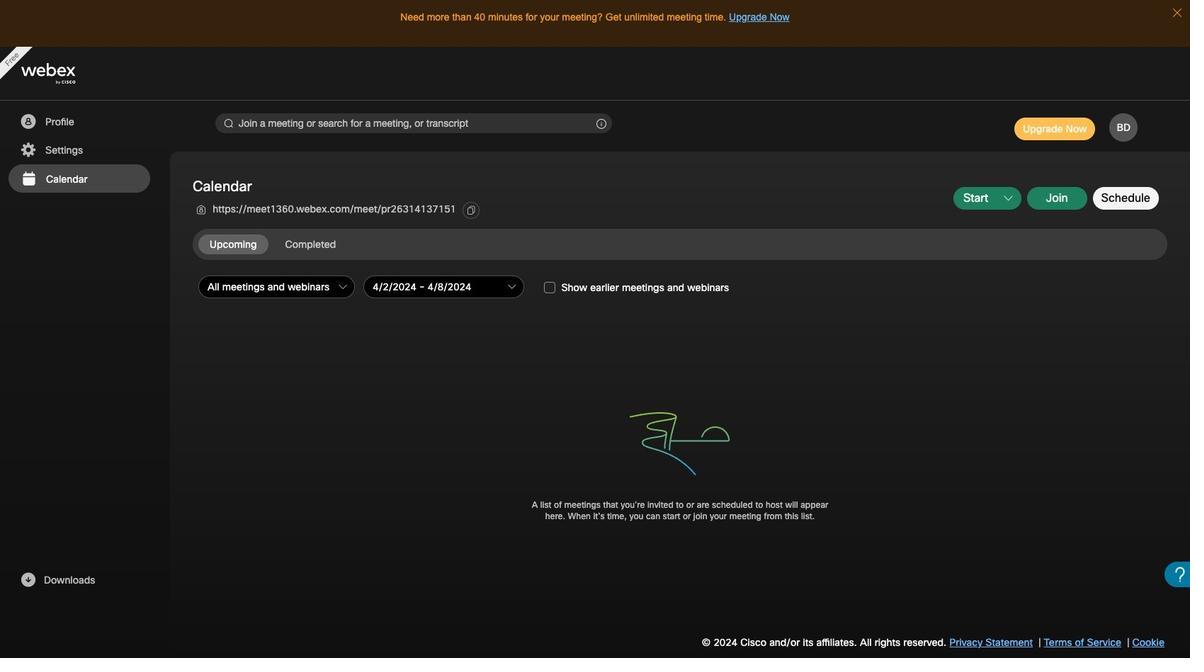 Task type: vqa. For each thing, say whether or not it's contained in the screenshot.
1st mds check_bold icon from the top of the Settings element
no



Task type: locate. For each thing, give the bounding box(es) containing it.
tab list inside calendar element
[[198, 234, 353, 254]]

tab
[[198, 234, 268, 254], [274, 234, 347, 254]]

mds meetings_filled image
[[20, 171, 38, 188]]

0 horizontal spatial tab
[[198, 234, 268, 254]]

mds people circle_filled image
[[19, 113, 37, 130]]

tab panel
[[193, 273, 1171, 560]]

tab panel inside calendar element
[[193, 273, 1171, 560]]

1 tab from the left
[[198, 234, 268, 254]]

mds settings_filled image
[[19, 142, 37, 159]]

1 horizontal spatial tab
[[274, 234, 347, 254]]

tab list
[[198, 234, 353, 254]]

start a meeting options image
[[1005, 194, 1013, 203]]

banner
[[0, 47, 1191, 101]]



Task type: describe. For each thing, give the bounding box(es) containing it.
mds content download_filled image
[[19, 572, 37, 589]]

cisco webex image
[[21, 63, 106, 85]]

2 tab from the left
[[274, 234, 347, 254]]

copy image
[[467, 206, 476, 216]]

Join a meeting or search for a meeting, or transcript text field
[[215, 113, 612, 133]]

calendar element
[[0, 152, 1191, 658]]



